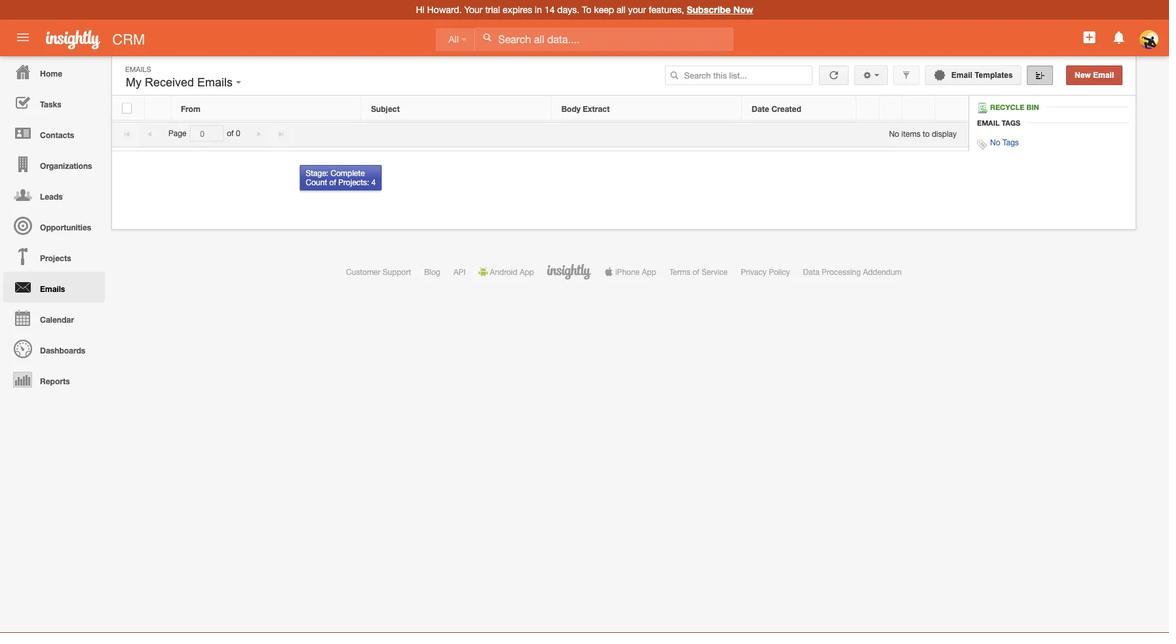 Task type: locate. For each thing, give the bounding box(es) containing it.
1 vertical spatial emails
[[197, 76, 233, 89]]

email inside email templates link
[[952, 71, 973, 80]]

all link
[[436, 28, 475, 51]]

of right count
[[329, 178, 336, 187]]

data
[[803, 267, 820, 277]]

None checkbox
[[122, 103, 132, 114]]

opportunities link
[[3, 210, 105, 241]]

navigation containing home
[[0, 56, 105, 395]]

email templates link
[[925, 66, 1022, 85]]

new email
[[1075, 71, 1114, 80]]

new
[[1075, 71, 1091, 80]]

created
[[772, 104, 801, 113]]

of
[[227, 129, 234, 138], [329, 178, 336, 187], [693, 267, 700, 277]]

refresh list image
[[828, 71, 840, 80]]

0 horizontal spatial emails
[[40, 284, 65, 294]]

my received emails button
[[123, 73, 245, 92]]

data processing addendum link
[[803, 267, 902, 277]]

app
[[520, 267, 534, 277], [642, 267, 656, 277]]

subject
[[371, 104, 400, 113]]

Search this list... text field
[[665, 66, 813, 85]]

app right "android"
[[520, 267, 534, 277]]

2 vertical spatial of
[[693, 267, 700, 277]]

stage: complete count of projects: 4
[[306, 168, 376, 187]]

bin
[[1027, 103, 1039, 112]]

privacy
[[741, 267, 767, 277]]

app right iphone
[[642, 267, 656, 277]]

0 vertical spatial emails
[[125, 65, 151, 73]]

4
[[371, 178, 376, 187]]

search image
[[670, 71, 679, 80]]

no for no tags
[[990, 138, 1001, 147]]

tags
[[1002, 119, 1021, 127]]

android
[[490, 267, 518, 277]]

email right new
[[1093, 71, 1114, 80]]

android app
[[490, 267, 534, 277]]

1 horizontal spatial emails
[[125, 65, 151, 73]]

features,
[[649, 4, 684, 15]]

days.
[[557, 4, 579, 15]]

complete
[[331, 168, 365, 178]]

api link
[[454, 267, 466, 277]]

show sidebar image
[[1036, 71, 1045, 80]]

emails up from
[[197, 76, 233, 89]]

privacy policy link
[[741, 267, 790, 277]]

keep
[[594, 4, 614, 15]]

hi
[[416, 4, 425, 15]]

no tags
[[990, 138, 1019, 147]]

2 app from the left
[[642, 267, 656, 277]]

contacts link
[[3, 118, 105, 149]]

email inside new email link
[[1093, 71, 1114, 80]]

app for android app
[[520, 267, 534, 277]]

projects:
[[338, 178, 369, 187]]

white image
[[483, 33, 492, 42]]

iphone app link
[[604, 267, 656, 277]]

api
[[454, 267, 466, 277]]

1 horizontal spatial no
[[990, 138, 1001, 147]]

of right terms
[[693, 267, 700, 277]]

page
[[168, 129, 187, 138]]

email for templates
[[952, 71, 973, 80]]

emails up calendar link at the left of page
[[40, 284, 65, 294]]

app for iphone app
[[642, 267, 656, 277]]

no items to display
[[889, 129, 957, 138]]

0 horizontal spatial email
[[952, 71, 973, 80]]

home
[[40, 69, 62, 78]]

email left the templates
[[952, 71, 973, 80]]

emails
[[125, 65, 151, 73], [197, 76, 233, 89], [40, 284, 65, 294]]

row containing from
[[112, 96, 968, 121]]

1 app from the left
[[520, 267, 534, 277]]

show list view filters image
[[902, 71, 911, 80]]

no for no items to display
[[889, 129, 899, 138]]

stage:
[[306, 168, 328, 178]]

1 horizontal spatial email
[[977, 119, 1000, 127]]

email for tags
[[977, 119, 1000, 127]]

new email link
[[1066, 66, 1123, 85]]

body extract
[[561, 104, 610, 113]]

subscribe now link
[[687, 4, 753, 15]]

1 horizontal spatial of
[[329, 178, 336, 187]]

0 horizontal spatial app
[[520, 267, 534, 277]]

row
[[112, 96, 968, 121]]

2 horizontal spatial emails
[[197, 76, 233, 89]]

recycle
[[990, 103, 1025, 112]]

to
[[582, 4, 592, 15]]

0 horizontal spatial no
[[889, 129, 899, 138]]

your
[[464, 4, 483, 15]]

reports link
[[3, 364, 105, 395]]

now
[[733, 4, 753, 15]]

crm
[[112, 31, 145, 48]]

email
[[952, 71, 973, 80], [1093, 71, 1114, 80], [977, 119, 1000, 127]]

1 horizontal spatial app
[[642, 267, 656, 277]]

email left tags
[[977, 119, 1000, 127]]

to
[[923, 129, 930, 138]]

no left items
[[889, 129, 899, 138]]

organizations
[[40, 161, 92, 170]]

items
[[902, 129, 921, 138]]

navigation
[[0, 56, 105, 395]]

cog image
[[863, 71, 872, 80]]

2 horizontal spatial email
[[1093, 71, 1114, 80]]

0 vertical spatial of
[[227, 129, 234, 138]]

iphone app
[[615, 267, 656, 277]]

2 vertical spatial emails
[[40, 284, 65, 294]]

reports
[[40, 377, 70, 386]]

email templates
[[949, 71, 1013, 80]]

in
[[535, 4, 542, 15]]

calendar link
[[3, 303, 105, 334]]

opportunities
[[40, 223, 91, 232]]

1 vertical spatial of
[[329, 178, 336, 187]]

of left 0
[[227, 129, 234, 138]]

emails up my
[[125, 65, 151, 73]]

iphone
[[615, 267, 640, 277]]

no left tags
[[990, 138, 1001, 147]]



Task type: describe. For each thing, give the bounding box(es) containing it.
policy
[[769, 267, 790, 277]]

howard.
[[427, 4, 462, 15]]

no tags link
[[990, 138, 1019, 147]]

my received emails
[[126, 76, 236, 89]]

customer support
[[346, 267, 411, 277]]

Search all data.... text field
[[475, 27, 734, 51]]

data processing addendum
[[803, 267, 902, 277]]

expires
[[503, 4, 532, 15]]

terms
[[669, 267, 691, 277]]

hi howard. your trial expires in 14 days. to keep all your features, subscribe now
[[416, 4, 753, 15]]

support
[[383, 267, 411, 277]]

leads
[[40, 192, 63, 201]]

terms of service link
[[669, 267, 728, 277]]

calendar
[[40, 315, 74, 324]]

privacy policy
[[741, 267, 790, 277]]

all
[[617, 4, 626, 15]]

tags
[[1003, 138, 1019, 147]]

my
[[126, 76, 142, 89]]

2 horizontal spatial of
[[693, 267, 700, 277]]

dashboards
[[40, 346, 85, 355]]

organizations link
[[3, 149, 105, 180]]

from
[[181, 104, 200, 113]]

extract
[[583, 104, 610, 113]]

blog
[[424, 267, 440, 277]]

android app link
[[479, 267, 534, 277]]

recycle bin link
[[977, 103, 1046, 113]]

templates
[[975, 71, 1013, 80]]

emails inside navigation
[[40, 284, 65, 294]]

date created
[[752, 104, 801, 113]]

of 0
[[227, 129, 240, 138]]

trial
[[485, 4, 500, 15]]

0 horizontal spatial of
[[227, 129, 234, 138]]

blog link
[[424, 267, 440, 277]]

leads link
[[3, 180, 105, 210]]

customer
[[346, 267, 381, 277]]

tasks
[[40, 100, 61, 109]]

emails inside button
[[197, 76, 233, 89]]

body
[[561, 104, 581, 113]]

customer support link
[[346, 267, 411, 277]]

projects link
[[3, 241, 105, 272]]

tasks link
[[3, 87, 105, 118]]

0
[[236, 129, 240, 138]]

service
[[702, 267, 728, 277]]

projects
[[40, 254, 71, 263]]

of inside stage: complete count of projects: 4
[[329, 178, 336, 187]]

subscribe
[[687, 4, 731, 15]]

emails link
[[3, 272, 105, 303]]

count
[[306, 178, 327, 187]]

display
[[932, 129, 957, 138]]

all
[[449, 34, 459, 45]]

home link
[[3, 56, 105, 87]]

addendum
[[863, 267, 902, 277]]

contacts
[[40, 130, 74, 140]]

14
[[545, 4, 555, 15]]

dashboards link
[[3, 334, 105, 364]]

notifications image
[[1111, 29, 1127, 45]]

email tags
[[977, 119, 1021, 127]]

received
[[145, 76, 194, 89]]

processing
[[822, 267, 861, 277]]

date
[[752, 104, 769, 113]]

recycle bin
[[990, 103, 1039, 112]]

terms of service
[[669, 267, 728, 277]]

your
[[628, 4, 646, 15]]



Task type: vqa. For each thing, say whether or not it's contained in the screenshot.
NOT STARTED cell associated with Cyberdyne
no



